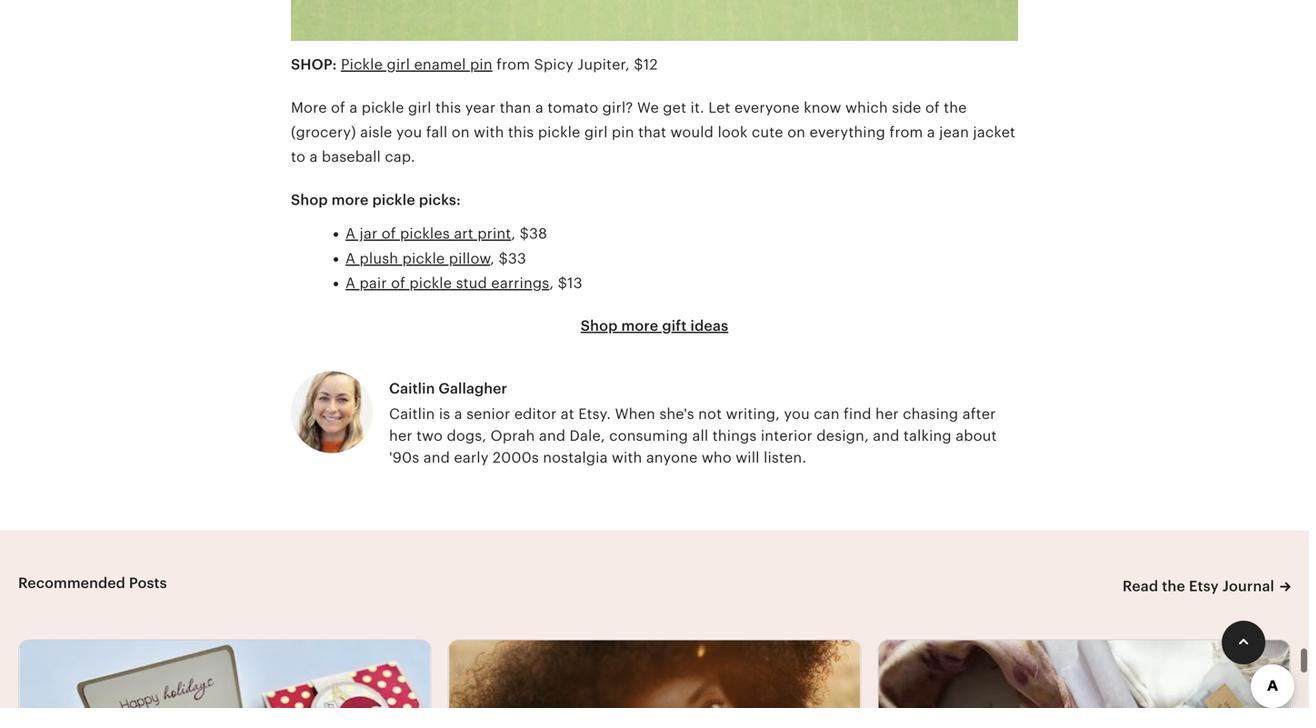 Task type: describe. For each thing, give the bounding box(es) containing it.
writing,
[[726, 406, 780, 422]]

a jar of pickles art print link
[[345, 226, 511, 242]]

know
[[804, 99, 842, 116]]

2 a from the top
[[345, 250, 356, 267]]

0 horizontal spatial this
[[435, 99, 461, 116]]

(grocery)
[[291, 124, 356, 140]]

is
[[439, 406, 450, 422]]

picks:
[[419, 192, 461, 208]]

everything
[[810, 124, 886, 140]]

more inside a jar of pickles art print , $38 a plush pickle pillow , $33 a pair of pickle stud earrings , $13 shop more gift ideas
[[621, 318, 659, 334]]

girl?
[[602, 99, 633, 116]]

1 horizontal spatial and
[[539, 428, 566, 444]]

to
[[291, 149, 306, 165]]

of right jar at the left of page
[[382, 226, 396, 242]]

you inside the more of a pickle girl this year than a tomato girl? we get it. let everyone know which side of the (grocery) aisle you fall on with this pickle girl pin that would look cute on everything from a jean jacket to a baseball cap.
[[396, 124, 422, 140]]

can
[[814, 406, 840, 422]]

0 horizontal spatial from
[[497, 56, 530, 73]]

a plush pickle pillow link
[[345, 250, 490, 267]]

a right to
[[310, 149, 318, 165]]

the inside the more of a pickle girl this year than a tomato girl? we get it. let everyone know which side of the (grocery) aisle you fall on with this pickle girl pin that would look cute on everything from a jean jacket to a baseball cap.
[[944, 99, 967, 116]]

1 vertical spatial ,
[[490, 250, 495, 267]]

aisle
[[360, 124, 392, 140]]

oprah
[[491, 428, 535, 444]]

read the etsy journal
[[1123, 578, 1275, 594]]

gallagher
[[439, 380, 507, 397]]

shop: pickle girl enamel pin from spicy jupiter, $12
[[291, 56, 658, 73]]

0 vertical spatial her
[[876, 406, 899, 422]]

consuming
[[609, 428, 688, 444]]

0 horizontal spatial and
[[423, 449, 450, 466]]

a up (grocery)
[[349, 99, 358, 116]]

recommended posts
[[18, 575, 167, 591]]

1 vertical spatial this
[[508, 124, 534, 140]]

listen.
[[764, 449, 807, 466]]

she's
[[660, 406, 694, 422]]

who
[[702, 449, 732, 466]]

pickle down tomato
[[538, 124, 581, 140]]

caitlin gallagher caitlin is a senior editor at etsy. when she's not writing, you can find her chasing after her two dogs, oprah and dale, consuming all things interior design, and talking about '90s and early 2000s nostalgia with anyone who will listen.
[[389, 380, 997, 466]]

get
[[663, 99, 687, 116]]

with inside the more of a pickle girl this year than a tomato girl? we get it. let everyone know which side of the (grocery) aisle you fall on with this pickle girl pin that would look cute on everything from a jean jacket to a baseball cap.
[[474, 124, 504, 140]]

'90s
[[389, 449, 419, 466]]

let
[[709, 99, 731, 116]]

art
[[454, 226, 474, 242]]

pair
[[360, 275, 387, 291]]

we
[[637, 99, 659, 116]]

shop:
[[291, 56, 337, 73]]

a jar of pickles art print , $38 a plush pickle pillow , $33 a pair of pickle stud earrings , $13 shop more gift ideas
[[345, 226, 728, 334]]

a pair of pickle stud earrings link
[[345, 275, 549, 291]]

jupiter,
[[578, 56, 630, 73]]

year
[[465, 99, 496, 116]]

pin inside the more of a pickle girl this year than a tomato girl? we get it. let everyone know which side of the (grocery) aisle you fall on with this pickle girl pin that would look cute on everything from a jean jacket to a baseball cap.
[[612, 124, 634, 140]]

2 horizontal spatial and
[[873, 428, 900, 444]]

things
[[713, 428, 757, 444]]

it.
[[691, 99, 705, 116]]

gift
[[662, 318, 687, 334]]

jar
[[360, 226, 378, 242]]

after
[[963, 406, 996, 422]]

more of a pickle girl this year than a tomato girl? we get it. let everyone know which side of the (grocery) aisle you fall on with this pickle girl pin that would look cute on everything from a jean jacket to a baseball cap.
[[291, 99, 1016, 165]]

pickle up jar at the left of page
[[372, 192, 415, 208]]

two
[[417, 428, 443, 444]]

pickle down pickles on the top of page
[[402, 250, 445, 267]]

0 vertical spatial shop
[[291, 192, 328, 208]]

cute
[[752, 124, 783, 140]]

baseball
[[322, 149, 381, 165]]

not
[[698, 406, 722, 422]]

about
[[956, 428, 997, 444]]

editor
[[514, 406, 557, 422]]

caitlin gallagher image image
[[291, 371, 373, 453]]

everyone
[[735, 99, 800, 116]]

1 a from the top
[[345, 226, 356, 242]]

a right than
[[535, 99, 544, 116]]

enamel
[[414, 56, 466, 73]]

read
[[1123, 578, 1159, 594]]

$12
[[634, 56, 658, 73]]

shop more gift ideas link
[[581, 318, 728, 334]]

jacket
[[973, 124, 1016, 140]]

interior
[[761, 428, 813, 444]]

ideas
[[691, 318, 728, 334]]



Task type: locate. For each thing, give the bounding box(es) containing it.
1 vertical spatial a
[[345, 250, 356, 267]]

more
[[291, 99, 327, 116]]

early
[[454, 449, 489, 466]]

etsy.
[[578, 406, 611, 422]]

0 vertical spatial with
[[474, 124, 504, 140]]

and
[[539, 428, 566, 444], [873, 428, 900, 444], [423, 449, 450, 466]]

a right is
[[454, 406, 463, 422]]

you inside caitlin gallagher caitlin is a senior editor at etsy. when she's not writing, you can find her chasing after her two dogs, oprah and dale, consuming all things interior design, and talking about '90s and early 2000s nostalgia with anyone who will listen.
[[784, 406, 810, 422]]

stud
[[456, 275, 487, 291]]

on
[[452, 124, 470, 140], [787, 124, 806, 140]]

more left gift at the top right of page
[[621, 318, 659, 334]]

print
[[478, 226, 511, 242]]

the left etsy
[[1162, 578, 1185, 594]]

2 vertical spatial ,
[[549, 275, 554, 291]]

with
[[474, 124, 504, 140], [612, 449, 642, 466]]

on right fall
[[452, 124, 470, 140]]

1 vertical spatial with
[[612, 449, 642, 466]]

0 horizontal spatial on
[[452, 124, 470, 140]]

pickle up aisle
[[362, 99, 404, 116]]

and left talking
[[873, 428, 900, 444]]

pickle girl enamel pin link
[[341, 56, 493, 73]]

1 horizontal spatial the
[[1162, 578, 1185, 594]]

of up (grocery)
[[331, 99, 345, 116]]

at
[[561, 406, 574, 422]]

$33
[[499, 250, 526, 267]]

0 horizontal spatial you
[[396, 124, 422, 140]]

0 horizontal spatial more
[[332, 192, 369, 208]]

caitlin
[[389, 380, 435, 397], [389, 406, 435, 422]]

1 horizontal spatial more
[[621, 318, 659, 334]]

you up interior
[[784, 406, 810, 422]]

0 horizontal spatial shop
[[291, 192, 328, 208]]

1 vertical spatial her
[[389, 428, 413, 444]]

pin
[[470, 56, 493, 73], [612, 124, 634, 140]]

from
[[497, 56, 530, 73], [890, 124, 923, 140]]

1 vertical spatial girl
[[408, 99, 431, 116]]

1 horizontal spatial shop
[[581, 318, 618, 334]]

a
[[345, 226, 356, 242], [345, 250, 356, 267], [345, 275, 356, 291]]

you up the cap.
[[396, 124, 422, 140]]

a inside caitlin gallagher caitlin is a senior editor at etsy. when she's not writing, you can find her chasing after her two dogs, oprah and dale, consuming all things interior design, and talking about '90s and early 2000s nostalgia with anyone who will listen.
[[454, 406, 463, 422]]

will
[[736, 449, 760, 466]]

fall
[[426, 124, 448, 140]]

0 vertical spatial the
[[944, 99, 967, 116]]

pickle down a plush pickle pillow link
[[410, 275, 452, 291]]

1 horizontal spatial on
[[787, 124, 806, 140]]

a
[[349, 99, 358, 116], [535, 99, 544, 116], [927, 124, 935, 140], [310, 149, 318, 165], [454, 406, 463, 422]]

jean
[[939, 124, 969, 140]]

from down side
[[890, 124, 923, 140]]

on right cute at top
[[787, 124, 806, 140]]

pickle
[[341, 56, 383, 73]]

$13
[[558, 275, 583, 291]]

1 horizontal spatial pin
[[612, 124, 634, 140]]

pickles
[[400, 226, 450, 242]]

senior
[[467, 406, 510, 422]]

her up the '90s
[[389, 428, 413, 444]]

1 horizontal spatial with
[[612, 449, 642, 466]]

that
[[638, 124, 666, 140]]

0 vertical spatial caitlin
[[389, 380, 435, 397]]

tomato
[[548, 99, 599, 116]]

side
[[892, 99, 921, 116]]

shop inside a jar of pickles art print , $38 a plush pickle pillow , $33 a pair of pickle stud earrings , $13 shop more gift ideas
[[581, 318, 618, 334]]

all
[[692, 428, 709, 444]]

0 vertical spatial a
[[345, 226, 356, 242]]

a left pair
[[345, 275, 356, 291]]

this up fall
[[435, 99, 461, 116]]

pickle girl enamel pin image
[[291, 0, 1018, 52]]

$38
[[520, 226, 547, 242]]

2 horizontal spatial ,
[[549, 275, 554, 291]]

a left plush
[[345, 250, 356, 267]]

earrings
[[491, 275, 549, 291]]

her right find
[[876, 406, 899, 422]]

the
[[944, 99, 967, 116], [1162, 578, 1185, 594]]

nostalgia
[[543, 449, 608, 466]]

0 vertical spatial this
[[435, 99, 461, 116]]

0 vertical spatial ,
[[511, 226, 516, 242]]

find
[[844, 406, 872, 422]]

2000s
[[493, 449, 539, 466]]

cap.
[[385, 149, 415, 165]]

dogs,
[[447, 428, 487, 444]]

journal
[[1223, 578, 1275, 594]]

3 a from the top
[[345, 275, 356, 291]]

, left $33
[[490, 250, 495, 267]]

of right pair
[[391, 275, 406, 291]]

more up jar at the left of page
[[332, 192, 369, 208]]

1 vertical spatial the
[[1162, 578, 1185, 594]]

, left $38
[[511, 226, 516, 242]]

girl
[[387, 56, 410, 73], [408, 99, 431, 116], [585, 124, 608, 140]]

shop down to
[[291, 192, 328, 208]]

0 horizontal spatial with
[[474, 124, 504, 140]]

would
[[670, 124, 714, 140]]

recommended
[[18, 575, 125, 591]]

2 vertical spatial a
[[345, 275, 356, 291]]

etsy
[[1189, 578, 1219, 594]]

0 vertical spatial you
[[396, 124, 422, 140]]

read the etsy journal link
[[1123, 574, 1291, 599]]

1 horizontal spatial her
[[876, 406, 899, 422]]

1 horizontal spatial from
[[890, 124, 923, 140]]

than
[[500, 99, 531, 116]]

1 horizontal spatial ,
[[511, 226, 516, 242]]

with down the consuming at the bottom
[[612, 449, 642, 466]]

talking
[[904, 428, 952, 444]]

this down than
[[508, 124, 534, 140]]

chasing
[[903, 406, 959, 422]]

0 vertical spatial girl
[[387, 56, 410, 73]]

0 vertical spatial pin
[[470, 56, 493, 73]]

1 on from the left
[[452, 124, 470, 140]]

a left "jean"
[[927, 124, 935, 140]]

posts
[[129, 575, 167, 591]]

2 caitlin from the top
[[389, 406, 435, 422]]

girl down girl?
[[585, 124, 608, 140]]

girl up fall
[[408, 99, 431, 116]]

shop more pickle picks:
[[291, 192, 461, 208]]

0 horizontal spatial pin
[[470, 56, 493, 73]]

pin down girl?
[[612, 124, 634, 140]]

,
[[511, 226, 516, 242], [490, 250, 495, 267], [549, 275, 554, 291]]

pin right enamel
[[470, 56, 493, 73]]

1 vertical spatial more
[[621, 318, 659, 334]]

from left spicy
[[497, 56, 530, 73]]

of
[[331, 99, 345, 116], [925, 99, 940, 116], [382, 226, 396, 242], [391, 275, 406, 291]]

plush
[[360, 250, 398, 267]]

1 vertical spatial from
[[890, 124, 923, 140]]

with down year
[[474, 124, 504, 140]]

0 vertical spatial from
[[497, 56, 530, 73]]

girl right the 'pickle'
[[387, 56, 410, 73]]

from inside the more of a pickle girl this year than a tomato girl? we get it. let everyone know which side of the (grocery) aisle you fall on with this pickle girl pin that would look cute on everything from a jean jacket to a baseball cap.
[[890, 124, 923, 140]]

2 on from the left
[[787, 124, 806, 140]]

anyone
[[646, 449, 698, 466]]

design,
[[817, 428, 869, 444]]

which
[[846, 99, 888, 116]]

and down two
[[423, 449, 450, 466]]

her
[[876, 406, 899, 422], [389, 428, 413, 444]]

1 horizontal spatial this
[[508, 124, 534, 140]]

and down the at
[[539, 428, 566, 444]]

when
[[615, 406, 656, 422]]

pillow
[[449, 250, 490, 267]]

0 horizontal spatial the
[[944, 99, 967, 116]]

1 vertical spatial caitlin
[[389, 406, 435, 422]]

1 vertical spatial shop
[[581, 318, 618, 334]]

of right side
[[925, 99, 940, 116]]

a left jar at the left of page
[[345, 226, 356, 242]]

1 vertical spatial pin
[[612, 124, 634, 140]]

the up "jean"
[[944, 99, 967, 116]]

, left the $13
[[549, 275, 554, 291]]

shop down the $13
[[581, 318, 618, 334]]

this
[[435, 99, 461, 116], [508, 124, 534, 140]]

recommended posts link
[[18, 575, 167, 591]]

with inside caitlin gallagher caitlin is a senior editor at etsy. when she's not writing, you can find her chasing after her two dogs, oprah and dale, consuming all things interior design, and talking about '90s and early 2000s nostalgia with anyone who will listen.
[[612, 449, 642, 466]]

1 caitlin from the top
[[389, 380, 435, 397]]

0 horizontal spatial ,
[[490, 250, 495, 267]]

1 vertical spatial you
[[784, 406, 810, 422]]

0 vertical spatial more
[[332, 192, 369, 208]]

look
[[718, 124, 748, 140]]

you
[[396, 124, 422, 140], [784, 406, 810, 422]]

0 horizontal spatial her
[[389, 428, 413, 444]]

spicy
[[534, 56, 574, 73]]

1 horizontal spatial you
[[784, 406, 810, 422]]

dale,
[[570, 428, 605, 444]]

2 vertical spatial girl
[[585, 124, 608, 140]]



Task type: vqa. For each thing, say whether or not it's contained in the screenshot.
she's
yes



